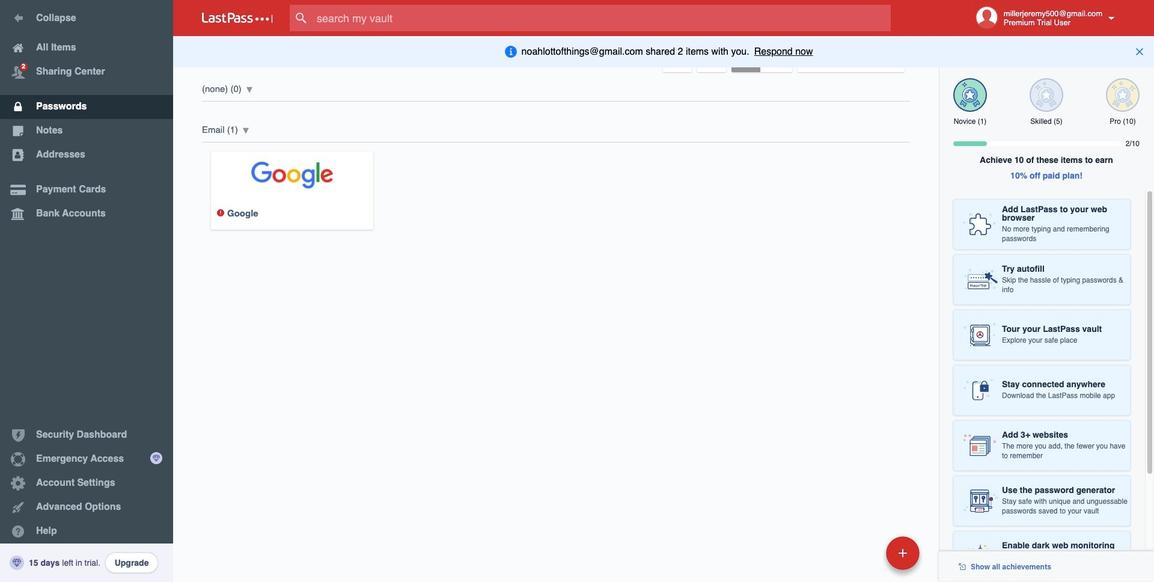 Task type: vqa. For each thing, say whether or not it's contained in the screenshot.
New item element
yes



Task type: locate. For each thing, give the bounding box(es) containing it.
lastpass image
[[202, 13, 273, 23]]

new item element
[[804, 536, 924, 570]]



Task type: describe. For each thing, give the bounding box(es) containing it.
search my vault text field
[[290, 5, 915, 31]]

vault options navigation
[[173, 36, 940, 72]]

main navigation navigation
[[0, 0, 173, 582]]

new item navigation
[[804, 533, 927, 582]]

Search search field
[[290, 5, 915, 31]]



